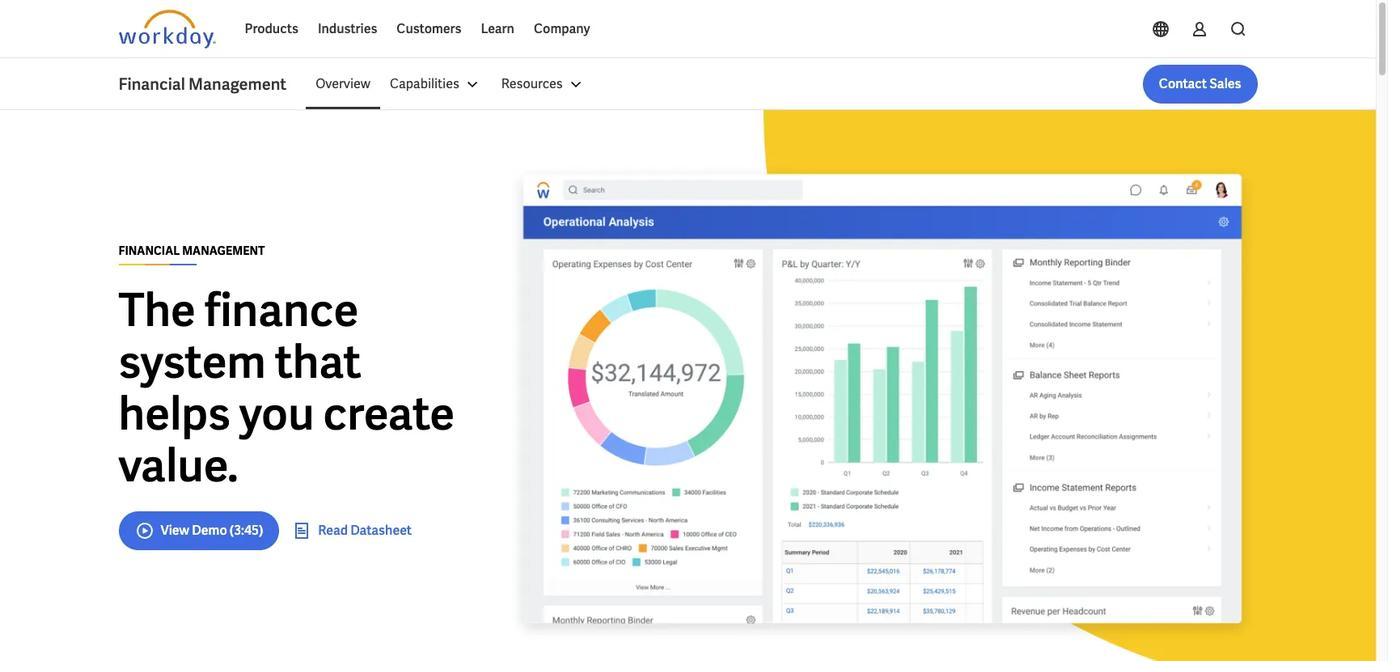 Task type: vqa. For each thing, say whether or not it's contained in the screenshot.
"Go to the homepage" image
yes



Task type: describe. For each thing, give the bounding box(es) containing it.
company button
[[524, 10, 600, 49]]

view demo (3:45) link
[[119, 511, 279, 550]]

read datasheet link
[[292, 521, 412, 540]]

you
[[239, 384, 314, 443]]

products button
[[235, 10, 308, 49]]

finance
[[205, 280, 359, 339]]

learn button
[[471, 10, 524, 49]]

financial management operational analysis dashboard showing operating expense by cost center and p&l by quarter. image
[[507, 162, 1258, 644]]

system
[[119, 332, 266, 391]]

that
[[275, 332, 361, 391]]

financial management
[[119, 74, 287, 95]]

create
[[323, 384, 455, 443]]

learn
[[481, 20, 515, 37]]

financial management link
[[119, 73, 306, 95]]

company
[[534, 20, 590, 37]]

overview
[[316, 75, 371, 92]]

go to the homepage image
[[119, 10, 216, 49]]

value.
[[119, 436, 238, 495]]

resources
[[502, 75, 563, 92]]

management
[[188, 74, 287, 95]]

sales
[[1210, 75, 1242, 92]]

contact sales link
[[1143, 65, 1258, 104]]

list containing overview
[[306, 65, 1258, 104]]

products
[[245, 20, 299, 37]]

contact sales
[[1159, 75, 1242, 92]]



Task type: locate. For each thing, give the bounding box(es) containing it.
view demo (3:45)
[[161, 522, 263, 539]]

customers
[[397, 20, 462, 37]]

the
[[119, 280, 196, 339]]

industries button
[[308, 10, 387, 49]]

customers button
[[387, 10, 471, 49]]

menu
[[306, 65, 595, 104]]

financial
[[119, 74, 185, 95]]

read datasheet
[[318, 522, 412, 539]]

helps
[[119, 384, 230, 443]]

demo
[[192, 522, 227, 539]]

datasheet
[[351, 522, 412, 539]]

overview link
[[306, 65, 380, 104]]

contact
[[1159, 75, 1208, 92]]

industries
[[318, 20, 377, 37]]

view
[[161, 522, 189, 539]]

(3:45)
[[230, 522, 263, 539]]

the finance system that helps you create value.
[[119, 280, 455, 495]]

list
[[306, 65, 1258, 104]]

financial management
[[119, 243, 265, 258]]

capabilities
[[390, 75, 460, 92]]

financial
[[119, 243, 180, 258]]

read
[[318, 522, 348, 539]]

resources button
[[492, 65, 595, 104]]

menu containing overview
[[306, 65, 595, 104]]

capabilities button
[[380, 65, 492, 104]]

management
[[182, 243, 265, 258]]



